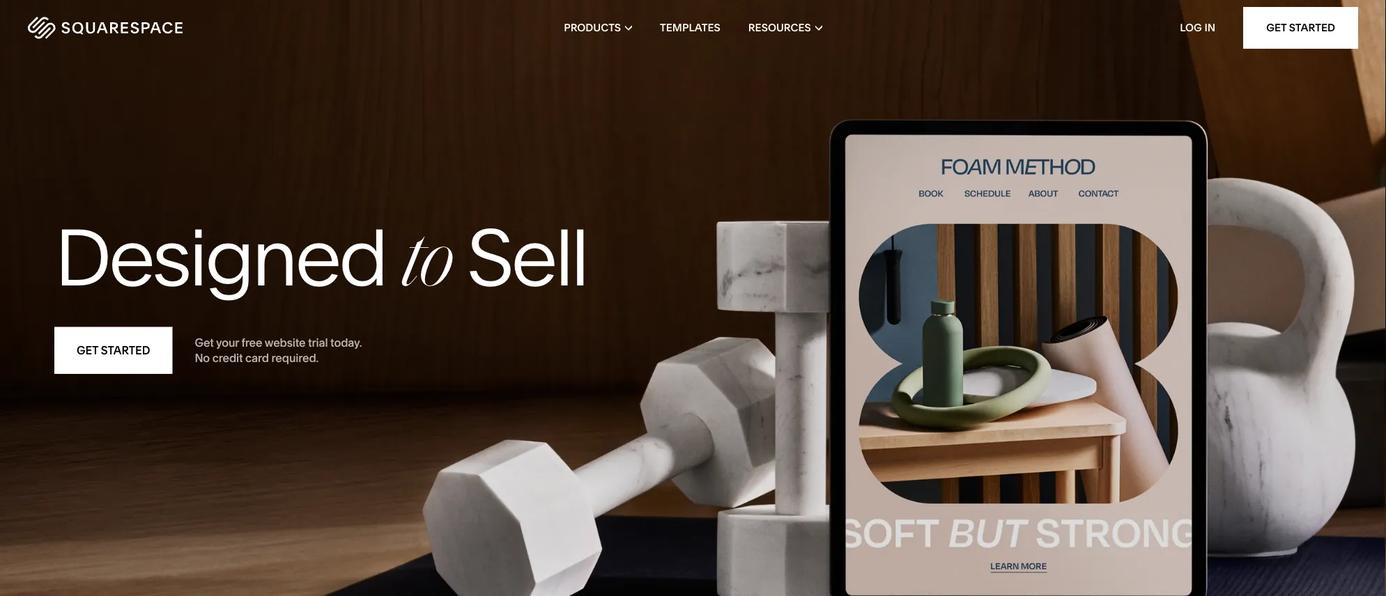 Task type: locate. For each thing, give the bounding box(es) containing it.
get your free website trial today. no credit card required.
[[195, 336, 362, 365]]

started
[[1289, 21, 1335, 34], [101, 344, 150, 358]]

get inside get your free website trial today. no credit card required.
[[195, 336, 214, 349]]

1 vertical spatial get started
[[77, 344, 150, 358]]

templates link
[[660, 0, 720, 56]]

1 vertical spatial get started link
[[54, 327, 172, 374]]

designed to sell
[[54, 209, 587, 305]]

squarespace logo link
[[28, 17, 294, 39]]

1 horizontal spatial get
[[195, 336, 214, 349]]

trial
[[308, 336, 328, 349]]

get
[[1266, 21, 1287, 34], [195, 336, 214, 349], [77, 344, 98, 358]]

1 horizontal spatial started
[[1289, 21, 1335, 34]]

0 horizontal spatial get
[[77, 344, 98, 358]]

no
[[195, 351, 210, 365]]

required.
[[271, 351, 319, 365]]

credit
[[212, 351, 243, 365]]

today.
[[330, 336, 362, 349]]

0 vertical spatial get started link
[[1243, 7, 1358, 49]]

resources button
[[748, 0, 822, 56]]

get started link
[[1243, 7, 1358, 49], [54, 327, 172, 374]]

get started
[[1266, 21, 1335, 34], [77, 344, 150, 358]]

log             in
[[1180, 21, 1216, 34]]

0 horizontal spatial started
[[101, 344, 150, 358]]

1 horizontal spatial get started
[[1266, 21, 1335, 34]]

1 horizontal spatial get started link
[[1243, 7, 1358, 49]]

0 vertical spatial get started
[[1266, 21, 1335, 34]]

0 horizontal spatial get started link
[[54, 327, 172, 374]]

products
[[564, 21, 621, 34]]

website
[[265, 336, 306, 349]]

products button
[[564, 0, 632, 56]]



Task type: vqa. For each thing, say whether or not it's contained in the screenshot.
Oranssi "image"
no



Task type: describe. For each thing, give the bounding box(es) containing it.
2 horizontal spatial get
[[1266, 21, 1287, 34]]

card
[[245, 351, 269, 365]]

0 vertical spatial started
[[1289, 21, 1335, 34]]

squarespace logo image
[[28, 17, 183, 39]]

log             in link
[[1180, 21, 1216, 34]]

in
[[1205, 21, 1216, 34]]

your
[[216, 336, 239, 349]]

log
[[1180, 21, 1202, 34]]

designed
[[54, 209, 386, 305]]

free
[[242, 336, 262, 349]]

resources
[[748, 21, 811, 34]]

templates
[[660, 21, 720, 34]]

1 vertical spatial started
[[101, 344, 150, 358]]

0 horizontal spatial get started
[[77, 344, 150, 358]]

sell
[[467, 209, 587, 305]]

to
[[402, 227, 451, 305]]



